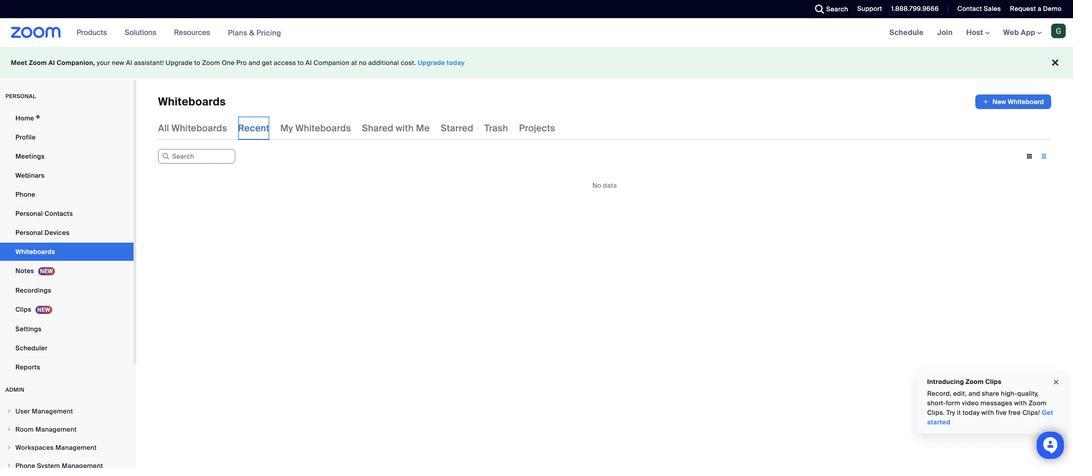 Task type: locate. For each thing, give the bounding box(es) containing it.
search button
[[808, 0, 851, 18]]

workspaces
[[15, 443, 54, 452]]

1 vertical spatial right image
[[6, 445, 12, 450]]

free
[[1009, 408, 1021, 417]]

upgrade down product information navigation
[[166, 59, 193, 67]]

1 personal from the top
[[15, 209, 43, 218]]

0 vertical spatial clips
[[15, 305, 31, 314]]

to down the 'resources' "dropdown button" at the top
[[194, 59, 200, 67]]

whiteboards up search text box
[[172, 122, 227, 134]]

1 horizontal spatial upgrade
[[418, 59, 445, 67]]

upgrade today link
[[418, 59, 465, 67]]

personal for personal devices
[[15, 229, 43, 237]]

zoom up clips!
[[1029, 399, 1047, 407]]

resources
[[174, 28, 210, 37]]

companion,
[[57, 59, 95, 67]]

0 vertical spatial and
[[249, 59, 260, 67]]

0 vertical spatial management
[[32, 407, 73, 415]]

with left me at left
[[396, 122, 414, 134]]

right image
[[6, 408, 12, 414], [6, 463, 12, 468]]

plans & pricing link
[[228, 28, 281, 37], [228, 28, 281, 37]]

right image
[[6, 427, 12, 432], [6, 445, 12, 450]]

list mode, selected image
[[1037, 152, 1051, 160]]

plans
[[228, 28, 247, 37]]

today
[[447, 59, 465, 67], [963, 408, 980, 417]]

right image inside room management menu item
[[6, 427, 12, 432]]

try
[[947, 408, 955, 417]]

whiteboard
[[1008, 98, 1044, 106]]

reports
[[15, 363, 40, 371]]

1 ai from the left
[[49, 59, 55, 67]]

zoom left one
[[202, 59, 220, 67]]

with
[[396, 122, 414, 134], [1014, 399, 1027, 407], [982, 408, 994, 417]]

1.888.799.9666 button
[[885, 0, 941, 18], [891, 5, 939, 13]]

scheduler
[[15, 344, 47, 352]]

form
[[946, 399, 960, 407]]

2 right image from the top
[[6, 445, 12, 450]]

shared
[[362, 122, 393, 134]]

upgrade right cost.
[[418, 59, 445, 67]]

share
[[982, 389, 999, 398]]

today inside meet zoom ai companion, footer
[[447, 59, 465, 67]]

management for user management
[[32, 407, 73, 415]]

ai
[[49, 59, 55, 67], [126, 59, 132, 67], [306, 59, 312, 67]]

webinars link
[[0, 166, 134, 184]]

and left the get
[[249, 59, 260, 67]]

access
[[274, 59, 296, 67]]

notes
[[15, 267, 34, 275]]

home
[[15, 114, 34, 122]]

1 horizontal spatial today
[[963, 408, 980, 417]]

1 horizontal spatial clips
[[985, 378, 1002, 386]]

whiteboards inside personal menu menu
[[15, 248, 55, 256]]

user
[[15, 407, 30, 415]]

1 vertical spatial and
[[969, 389, 980, 398]]

demo
[[1043, 5, 1062, 13]]

and inside the record, edit, and share high-quality, short-form video messages with zoom clips. try it today with five free clips!
[[969, 389, 980, 398]]

get
[[1042, 408, 1053, 417]]

introducing
[[927, 378, 964, 386]]

join link
[[931, 18, 960, 47]]

meet
[[11, 59, 27, 67]]

0 vertical spatial with
[[396, 122, 414, 134]]

and up video
[[969, 389, 980, 398]]

web
[[1003, 28, 1019, 37]]

ai left companion in the left top of the page
[[306, 59, 312, 67]]

0 horizontal spatial and
[[249, 59, 260, 67]]

to right access
[[298, 59, 304, 67]]

management up workspaces management
[[35, 425, 77, 433]]

phone link
[[0, 185, 134, 204]]

1 horizontal spatial with
[[982, 408, 994, 417]]

1 horizontal spatial ai
[[126, 59, 132, 67]]

1 vertical spatial personal
[[15, 229, 43, 237]]

personal for personal contacts
[[15, 209, 43, 218]]

personal inside "link"
[[15, 229, 43, 237]]

me
[[416, 122, 430, 134]]

personal menu menu
[[0, 109, 134, 377]]

a
[[1038, 5, 1042, 13]]

room management menu item
[[0, 421, 134, 438]]

right image inside user management menu item
[[6, 408, 12, 414]]

0 horizontal spatial to
[[194, 59, 200, 67]]

contact sales link
[[951, 0, 1003, 18], [958, 5, 1001, 13]]

1 vertical spatial management
[[35, 425, 77, 433]]

personal contacts link
[[0, 204, 134, 223]]

reports link
[[0, 358, 134, 376]]

personal contacts
[[15, 209, 73, 218]]

management down room management menu item
[[55, 443, 97, 452]]

banner
[[0, 18, 1073, 48]]

management up room management
[[32, 407, 73, 415]]

messages
[[981, 399, 1013, 407]]

get started
[[927, 408, 1053, 426]]

one
[[222, 59, 235, 67]]

clips inside personal menu menu
[[15, 305, 31, 314]]

webinars
[[15, 171, 45, 179]]

pro
[[236, 59, 247, 67]]

admin
[[5, 386, 24, 393]]

1 horizontal spatial to
[[298, 59, 304, 67]]

clips link
[[0, 300, 134, 319]]

support link
[[851, 0, 885, 18], [857, 5, 882, 13]]

ai right new
[[126, 59, 132, 67]]

right image inside workspaces management menu item
[[6, 445, 12, 450]]

2 vertical spatial management
[[55, 443, 97, 452]]

whiteboards right my
[[295, 122, 351, 134]]

clips up settings
[[15, 305, 31, 314]]

personal down personal contacts
[[15, 229, 43, 237]]

management for room management
[[35, 425, 77, 433]]

host button
[[967, 28, 990, 37]]

tabs of all whiteboard page tab list
[[158, 116, 555, 140]]

1 vertical spatial today
[[963, 408, 980, 417]]

new
[[993, 98, 1006, 106]]

whiteboards up all whiteboards
[[158, 95, 226, 109]]

1 vertical spatial clips
[[985, 378, 1002, 386]]

whiteboards down personal devices
[[15, 248, 55, 256]]

profile link
[[0, 128, 134, 146]]

management
[[32, 407, 73, 415], [35, 425, 77, 433], [55, 443, 97, 452]]

new
[[112, 59, 124, 67]]

plans & pricing
[[228, 28, 281, 37]]

menu item
[[0, 457, 134, 468]]

2 horizontal spatial ai
[[306, 59, 312, 67]]

1 right image from the top
[[6, 408, 12, 414]]

right image for room management
[[6, 427, 12, 432]]

0 vertical spatial personal
[[15, 209, 43, 218]]

with down messages
[[982, 408, 994, 417]]

web app button
[[1003, 28, 1042, 37]]

product information navigation
[[70, 18, 288, 48]]

0 horizontal spatial ai
[[49, 59, 55, 67]]

with up free
[[1014, 399, 1027, 407]]

add image
[[983, 97, 989, 106]]

2 vertical spatial with
[[982, 408, 994, 417]]

personal down phone
[[15, 209, 43, 218]]

high-
[[1001, 389, 1017, 398]]

0 horizontal spatial upgrade
[[166, 59, 193, 67]]

0 horizontal spatial today
[[447, 59, 465, 67]]

solutions
[[125, 28, 156, 37]]

zoom
[[29, 59, 47, 67], [202, 59, 220, 67], [966, 378, 984, 386], [1029, 399, 1047, 407]]

1 horizontal spatial and
[[969, 389, 980, 398]]

video
[[962, 399, 979, 407]]

&
[[249, 28, 255, 37]]

workspaces management
[[15, 443, 97, 452]]

0 horizontal spatial with
[[396, 122, 414, 134]]

request a demo link
[[1003, 0, 1073, 18], [1010, 5, 1062, 13]]

meetings
[[15, 152, 45, 160]]

1 right image from the top
[[6, 427, 12, 432]]

0 vertical spatial today
[[447, 59, 465, 67]]

0 vertical spatial right image
[[6, 408, 12, 414]]

2 personal from the top
[[15, 229, 43, 237]]

zoom inside the record, edit, and share high-quality, short-form video messages with zoom clips. try it today with five free clips!
[[1029, 399, 1047, 407]]

settings link
[[0, 320, 134, 338]]

ai left companion,
[[49, 59, 55, 67]]

banner containing products
[[0, 18, 1073, 48]]

0 horizontal spatial clips
[[15, 305, 31, 314]]

resources button
[[174, 18, 214, 47]]

2 horizontal spatial with
[[1014, 399, 1027, 407]]

additional
[[368, 59, 399, 67]]

1 vertical spatial right image
[[6, 463, 12, 468]]

clips up share
[[985, 378, 1002, 386]]

right image left workspaces
[[6, 445, 12, 450]]

right image for workspaces management
[[6, 445, 12, 450]]

projects
[[519, 122, 555, 134]]

search
[[826, 5, 848, 13]]

1 to from the left
[[194, 59, 200, 67]]

my whiteboards
[[280, 122, 351, 134]]

all
[[158, 122, 169, 134]]

1 vertical spatial with
[[1014, 399, 1027, 407]]

personal
[[5, 93, 36, 100]]

0 vertical spatial right image
[[6, 427, 12, 432]]

right image left room
[[6, 427, 12, 432]]

schedule
[[890, 28, 924, 37]]

shared with me
[[362, 122, 430, 134]]



Task type: describe. For each thing, give the bounding box(es) containing it.
recordings
[[15, 286, 51, 294]]

new whiteboard
[[993, 98, 1044, 106]]

pricing
[[256, 28, 281, 37]]

companion
[[314, 59, 350, 67]]

profile
[[15, 133, 36, 141]]

meetings link
[[0, 147, 134, 165]]

3 ai from the left
[[306, 59, 312, 67]]

user management menu item
[[0, 403, 134, 420]]

zoom up edit,
[[966, 378, 984, 386]]

and inside meet zoom ai companion, footer
[[249, 59, 260, 67]]

started
[[927, 418, 951, 426]]

settings
[[15, 325, 42, 333]]

recent
[[238, 122, 269, 134]]

notes link
[[0, 262, 134, 280]]

whiteboards inside application
[[158, 95, 226, 109]]

your
[[97, 59, 110, 67]]

solutions button
[[125, 18, 160, 47]]

phone
[[15, 190, 35, 199]]

meetings navigation
[[883, 18, 1073, 48]]

quality,
[[1017, 389, 1039, 398]]

web app
[[1003, 28, 1035, 37]]

Search text field
[[158, 149, 235, 164]]

my
[[280, 122, 293, 134]]

2 ai from the left
[[126, 59, 132, 67]]

contacts
[[45, 209, 73, 218]]

whiteboards link
[[0, 243, 134, 261]]

workspaces management menu item
[[0, 439, 134, 456]]

assistant!
[[134, 59, 164, 67]]

new whiteboard button
[[975, 95, 1051, 109]]

zoom right meet
[[29, 59, 47, 67]]

zoom logo image
[[11, 27, 61, 38]]

contact
[[958, 5, 982, 13]]

edit,
[[953, 389, 967, 398]]

whiteboards application
[[158, 95, 1051, 109]]

cost.
[[401, 59, 416, 67]]

profile picture image
[[1051, 24, 1066, 38]]

introducing zoom clips
[[927, 378, 1002, 386]]

room management
[[15, 425, 77, 433]]

short-
[[927, 399, 946, 407]]

no data
[[593, 181, 617, 189]]

schedule link
[[883, 18, 931, 47]]

home link
[[0, 109, 134, 127]]

data
[[603, 181, 617, 189]]

user management
[[15, 407, 73, 415]]

products
[[77, 28, 107, 37]]

record,
[[927, 389, 952, 398]]

trash
[[484, 122, 508, 134]]

2 to from the left
[[298, 59, 304, 67]]

close image
[[1053, 377, 1060, 387]]

grid mode, not selected image
[[1022, 152, 1037, 160]]

with inside the tabs of all whiteboard page 'tab list'
[[396, 122, 414, 134]]

at
[[351, 59, 357, 67]]

all whiteboards
[[158, 122, 227, 134]]

five
[[996, 408, 1007, 417]]

meet zoom ai companion, footer
[[0, 47, 1073, 79]]

no
[[359, 59, 367, 67]]

1 upgrade from the left
[[166, 59, 193, 67]]

recordings link
[[0, 281, 134, 299]]

request
[[1010, 5, 1036, 13]]

personal devices
[[15, 229, 70, 237]]

admin menu menu
[[0, 403, 134, 468]]

get
[[262, 59, 272, 67]]

personal devices link
[[0, 224, 134, 242]]

get started link
[[927, 408, 1053, 426]]

clips.
[[927, 408, 945, 417]]

support
[[857, 5, 882, 13]]

sales
[[984, 5, 1001, 13]]

it
[[957, 408, 961, 417]]

room
[[15, 425, 34, 433]]

record, edit, and share high-quality, short-form video messages with zoom clips. try it today with five free clips!
[[927, 389, 1047, 417]]

starred
[[441, 122, 473, 134]]

no
[[593, 181, 601, 189]]

2 upgrade from the left
[[418, 59, 445, 67]]

2 right image from the top
[[6, 463, 12, 468]]

join
[[937, 28, 953, 37]]

clips!
[[1023, 408, 1040, 417]]

today inside the record, edit, and share high-quality, short-form video messages with zoom clips. try it today with five free clips!
[[963, 408, 980, 417]]

products button
[[77, 18, 111, 47]]

management for workspaces management
[[55, 443, 97, 452]]

meet zoom ai companion, your new ai assistant! upgrade to zoom one pro and get access to ai companion at no additional cost. upgrade today
[[11, 59, 465, 67]]

devices
[[45, 229, 70, 237]]

app
[[1021, 28, 1035, 37]]

contact sales
[[958, 5, 1001, 13]]



Task type: vqa. For each thing, say whether or not it's contained in the screenshot.
HERE.
no



